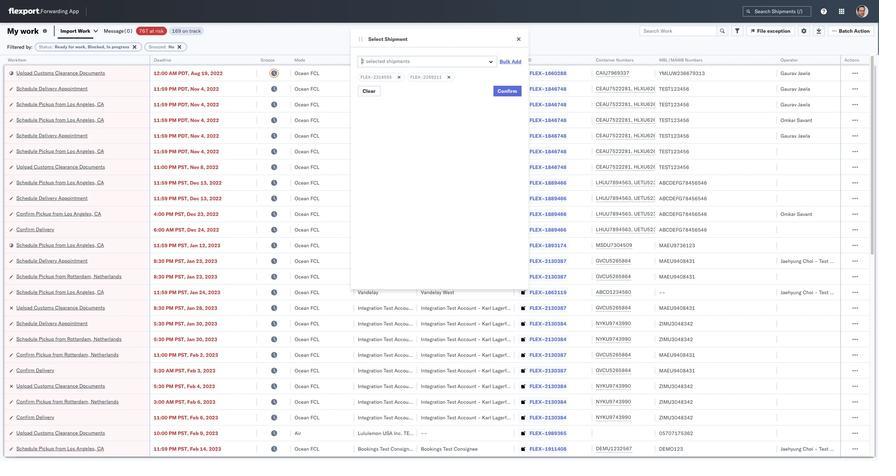 Task type: vqa. For each thing, say whether or not it's contained in the screenshot.
11:59 PM PDT, NOV 4, 2022
yes



Task type: locate. For each thing, give the bounding box(es) containing it.
schedule for seventh schedule pickup from los angeles, ca button from the top of the page
[[16, 446, 37, 452]]

schedule delivery appointment link for flex-1889466
[[16, 195, 88, 202]]

0 vertical spatial jaehyung
[[781, 258, 802, 264]]

1 vertical spatial confirm pickup from rotterdam, netherlands link
[[16, 398, 119, 405]]

8:30 down 11:59 pm pst, jan 24, 2023
[[154, 305, 164, 311]]

1 vertical spatial 13,
[[200, 195, 208, 202]]

los for seventh schedule pickup from los angeles, ca button from the top of the page
[[67, 446, 75, 452]]

2 gvcu5265864 from the top
[[596, 273, 631, 280]]

0 vertical spatial --
[[421, 70, 427, 76]]

3 customs from the top
[[34, 305, 54, 311]]

flex-1846748 for third schedule pickup from los angeles, ca link from the top
[[530, 148, 567, 155]]

2 vandelay from the left
[[421, 289, 442, 296]]

3 uetu5238478 from the top
[[634, 211, 669, 217]]

13, up 4:00 pm pst, dec 23, 2022
[[200, 195, 208, 202]]

schedule delivery appointment for flex-1889466
[[16, 195, 88, 201]]

pst, up 5:30 am pst, feb 3, 2023
[[178, 352, 189, 358]]

pdt, for first schedule pickup from los angeles, ca link from the top of the page
[[178, 101, 189, 108]]

1 vertical spatial 24,
[[199, 289, 207, 296]]

pst, down 6:00 am pst, dec 24, 2022
[[178, 242, 189, 249]]

0 vertical spatial confirm delivery button
[[16, 226, 54, 234]]

2 vertical spatial jaehyung
[[781, 446, 802, 452]]

1 horizontal spatial bookings
[[421, 446, 442, 452]]

1 vertical spatial schedule pickup from rotterdam, netherlands
[[16, 336, 122, 342]]

1 jaehyung choi - test destination agent from the top
[[781, 289, 870, 296]]

flex-1889466 for confirm pickup from los angeles, ca
[[530, 211, 567, 217]]

4 resize handle column header from the left
[[346, 55, 354, 461]]

confirm pickup from rotterdam, netherlands button for 11:00 pm pst, feb 2, 2023
[[16, 351, 119, 359]]

3 upload customs clearance documents button from the top
[[16, 430, 105, 437]]

3 schedule pickup from los angeles, ca from the top
[[16, 148, 104, 154]]

11:00 for 11:00 pm pst, feb 6, 2023
[[154, 415, 168, 421]]

24,
[[198, 227, 205, 233], [199, 289, 207, 296]]

0 vertical spatial omkar
[[781, 117, 796, 123]]

1 vertical spatial agent
[[857, 289, 870, 296]]

omkar for test123456
[[781, 117, 796, 123]]

numbers inside button
[[616, 57, 634, 63]]

2 numbers from the left
[[685, 57, 703, 63]]

2023 up 11:59 pm pst, jan 24, 2023
[[205, 274, 217, 280]]

pst, left 8,
[[178, 164, 189, 170]]

client
[[358, 57, 369, 63]]

24 ocean fcl from the top
[[295, 446, 320, 452]]

1846748 for 2nd the upload customs clearance documents "link"
[[545, 164, 567, 170]]

appointment for flex-2130387
[[58, 258, 88, 264]]

4 lhuu7894563, uetu5238478 from the top
[[596, 226, 669, 233]]

0 horizontal spatial vandelay
[[358, 289, 378, 296]]

1889466
[[545, 180, 567, 186], [545, 195, 567, 202], [545, 211, 567, 217], [545, 227, 567, 233]]

1911408
[[545, 446, 567, 452]]

numbers up ymluw236679313
[[685, 57, 703, 63]]

: left no
[[165, 44, 167, 49]]

documents for 5th the upload customs clearance documents "link" from the bottom of the page
[[79, 70, 105, 76]]

2 flex-2130384 from the top
[[530, 336, 567, 343]]

feb left 9,
[[190, 430, 199, 437]]

2 schedule pickup from los angeles, ca link from the top
[[16, 116, 104, 123]]

ca for sixth schedule pickup from los angeles, ca button from the top of the page
[[97, 289, 104, 295]]

inc.
[[394, 430, 402, 437]]

ca
[[97, 101, 104, 107], [97, 117, 104, 123], [97, 148, 104, 154], [97, 179, 104, 186], [94, 211, 101, 217], [97, 242, 104, 248], [97, 289, 104, 295], [97, 446, 104, 452]]

2 vertical spatial 8:30
[[154, 305, 164, 311]]

2 confirm delivery link from the top
[[16, 367, 54, 374]]

flex-2130387
[[530, 258, 567, 264], [530, 274, 567, 280], [530, 305, 567, 311], [530, 352, 567, 358], [530, 368, 567, 374]]

6 hlxu6269489, from the top
[[634, 164, 670, 170]]

jan down 11:59 pm pst, jan 12, 2023 at the bottom left of page
[[187, 258, 195, 264]]

5 2130387 from the top
[[545, 368, 567, 374]]

11:59 pm pst, dec 13, 2022 down 11:00 pm pst, nov 8, 2022
[[154, 180, 222, 186]]

1 gaurav jawla from the top
[[781, 70, 810, 76]]

bulk add
[[500, 58, 521, 65]]

customs for 2nd the upload customs clearance documents "link"
[[34, 164, 54, 170]]

2 vertical spatial 23,
[[196, 274, 204, 280]]

schedule pickup from los angeles, ca for 2nd schedule pickup from los angeles, ca link from the top
[[16, 117, 104, 123]]

demo
[[378, 70, 391, 76]]

feb left 2,
[[190, 352, 199, 358]]

1 vertical spatial schedule pickup from rotterdam, netherlands link
[[16, 336, 122, 343]]

1 horizontal spatial :
[[165, 44, 167, 49]]

app
[[69, 8, 79, 15]]

8:30 up 11:59 pm pst, jan 24, 2023
[[154, 274, 164, 280]]

1 vertical spatial confirm delivery link
[[16, 367, 54, 374]]

abcd1234560
[[596, 289, 631, 296]]

6, up 11:00 pm pst, feb 6, 2023
[[197, 399, 202, 405]]

los for second schedule pickup from los angeles, ca button from the top of the page
[[67, 117, 75, 123]]

schedule
[[16, 85, 37, 92], [16, 101, 37, 107], [16, 117, 37, 123], [16, 132, 37, 139], [16, 148, 37, 154], [16, 179, 37, 186], [16, 195, 37, 201], [16, 242, 37, 248], [16, 258, 37, 264], [16, 273, 37, 280], [16, 289, 37, 295], [16, 320, 37, 327], [16, 336, 37, 342], [16, 446, 37, 452]]

flexport. image
[[9, 8, 41, 15]]

1 horizontal spatial numbers
[[685, 57, 703, 63]]

18 ocean fcl from the top
[[295, 336, 320, 343]]

2 schedule pickup from rotterdam, netherlands link from the top
[[16, 336, 122, 343]]

6 schedule pickup from los angeles, ca from the top
[[16, 289, 104, 295]]

24, for 2022
[[198, 227, 205, 233]]

am right 6:00
[[166, 227, 174, 233]]

1 confirm delivery button from the top
[[16, 226, 54, 234]]

choi
[[803, 258, 813, 264], [803, 289, 813, 296], [803, 446, 813, 452]]

1 horizontal spatial vandelay
[[421, 289, 442, 296]]

am right the 12:00
[[169, 70, 177, 76]]

0 vertical spatial confirm pickup from rotterdam, netherlands
[[16, 352, 119, 358]]

24, up the 12,
[[198, 227, 205, 233]]

numbers inside "button"
[[685, 57, 703, 63]]

file exception
[[757, 28, 790, 34]]

4 schedule delivery appointment from the top
[[16, 258, 88, 264]]

nov for first schedule pickup from los angeles, ca link from the top of the page
[[190, 101, 200, 108]]

4 schedule from the top
[[16, 132, 37, 139]]

1 omkar savant from the top
[[781, 117, 812, 123]]

13, down 8,
[[200, 180, 208, 186]]

1 lhuu7894563, uetu5238478 from the top
[[596, 179, 669, 186]]

schedule pickup from rotterdam, netherlands link for 5:30
[[16, 336, 122, 343]]

feb up 10:00 pm pst, feb 9, 2023
[[190, 415, 199, 421]]

0 vertical spatial confirm pickup from rotterdam, netherlands link
[[16, 351, 119, 358]]

schedule pickup from rotterdam, netherlands
[[16, 273, 122, 280], [16, 336, 122, 342]]

0 vertical spatial 8:30
[[154, 258, 164, 264]]

jan left 28,
[[187, 305, 195, 311]]

ca for second schedule pickup from los angeles, ca button from the top of the page
[[97, 117, 104, 123]]

gvcu5265864 for schedule delivery appointment
[[596, 258, 631, 264]]

forwarding app link
[[9, 8, 79, 15]]

1 vertical spatial omkar savant
[[781, 211, 812, 217]]

2 upload customs clearance documents from the top
[[16, 164, 105, 170]]

0 vertical spatial 11:00
[[154, 164, 168, 170]]

2 vertical spatial confirm delivery button
[[16, 414, 54, 422]]

1 vertical spatial destination
[[830, 446, 856, 452]]

0 vertical spatial omkar savant
[[781, 117, 812, 123]]

confirm
[[498, 88, 517, 94], [16, 211, 35, 217], [16, 226, 35, 233], [16, 352, 35, 358], [16, 367, 35, 374], [16, 399, 35, 405], [16, 414, 35, 421]]

uetu5238478 for confirm delivery
[[634, 226, 669, 233]]

7 11:59 from the top
[[154, 195, 168, 202]]

30, up 2,
[[196, 336, 204, 343]]

4 gaurav from the top
[[781, 133, 797, 139]]

1 jaehyung from the top
[[781, 258, 802, 264]]

: left the ready
[[52, 44, 53, 49]]

feb left 14,
[[190, 446, 199, 452]]

30, down 28,
[[196, 321, 204, 327]]

0 vertical spatial savant
[[797, 117, 812, 123]]

schedule delivery appointment link
[[16, 85, 88, 92], [16, 132, 88, 139], [16, 195, 88, 202], [16, 257, 88, 264], [16, 320, 88, 327]]

pickup
[[39, 101, 54, 107], [39, 117, 54, 123], [39, 148, 54, 154], [39, 179, 54, 186], [36, 211, 51, 217], [39, 242, 54, 248], [39, 273, 54, 280], [39, 289, 54, 295], [39, 336, 54, 342], [36, 352, 51, 358], [36, 399, 51, 405], [39, 446, 54, 452]]

rotterdam, for 5:30 pm pst, jan 30, 2023
[[67, 336, 92, 342]]

11:59
[[154, 86, 168, 92], [154, 101, 168, 108], [154, 117, 168, 123], [154, 133, 168, 139], [154, 148, 168, 155], [154, 180, 168, 186], [154, 195, 168, 202], [154, 242, 168, 249], [154, 289, 168, 296], [154, 446, 168, 452]]

3 confirm delivery from the top
[[16, 414, 54, 421]]

6, up 9,
[[200, 415, 205, 421]]

lhuu7894563,
[[596, 179, 633, 186], [596, 195, 633, 202], [596, 211, 633, 217], [596, 226, 633, 233]]

jan down 8:30 pm pst, jan 28, 2023
[[187, 321, 195, 327]]

status : ready for work, blocked, in progress
[[39, 44, 129, 49]]

2130384 for schedule pickup from rotterdam, netherlands
[[545, 336, 567, 343]]

maeu9408431
[[659, 258, 695, 264], [659, 274, 695, 280], [659, 305, 695, 311], [659, 352, 695, 358], [659, 368, 695, 374]]

fcl
[[310, 70, 320, 76], [310, 86, 320, 92], [310, 101, 320, 108], [310, 117, 320, 123], [310, 133, 320, 139], [310, 148, 320, 155], [310, 164, 320, 170], [310, 180, 320, 186], [310, 195, 320, 202], [310, 211, 320, 217], [310, 227, 320, 233], [310, 242, 320, 249], [310, 258, 320, 264], [310, 274, 320, 280], [310, 289, 320, 296], [310, 305, 320, 311], [310, 321, 320, 327], [310, 336, 320, 343], [310, 352, 320, 358], [310, 368, 320, 374], [310, 383, 320, 390], [310, 399, 320, 405], [310, 415, 320, 421], [310, 446, 320, 452]]

4 appointment from the top
[[58, 258, 88, 264]]

0 vertical spatial jaehyung choi - test destination agent
[[781, 289, 870, 296]]

11:59 pm pst, feb 14, 2023
[[154, 446, 221, 452]]

1 vertical spatial savant
[[797, 211, 812, 217]]

0 vertical spatial confirm delivery link
[[16, 226, 54, 233]]

uetu5238478
[[634, 179, 669, 186], [634, 195, 669, 202], [634, 211, 669, 217], [634, 226, 669, 233]]

0 horizontal spatial bookings test consignee
[[358, 446, 415, 452]]

11 schedule from the top
[[16, 289, 37, 295]]

23,
[[197, 211, 205, 217], [196, 258, 204, 264], [196, 274, 204, 280]]

5:30 pm pst, jan 30, 2023 up 11:00 pm pst, feb 2, 2023
[[154, 336, 217, 343]]

5:30 up "5:30 pm pst, feb 4, 2023"
[[154, 368, 164, 374]]

0 vertical spatial upload customs clearance documents button
[[16, 69, 105, 77]]

uetu5238478 for schedule pickup from los angeles, ca
[[634, 179, 669, 186]]

from for 8:30's schedule pickup from rotterdam, netherlands link
[[55, 273, 66, 280]]

mbl/mawb numbers button
[[656, 56, 770, 63]]

confirm pickup from los angeles, ca link
[[16, 210, 101, 217]]

3 ceau7522281, hlxu6269489, hlxu8034992 from the top
[[596, 117, 706, 123]]

5:30 pm pst, feb 4, 2023
[[154, 383, 215, 390]]

2 vertical spatial upload customs clearance documents button
[[16, 430, 105, 437]]

0 horizontal spatial :
[[52, 44, 53, 49]]

0 vertical spatial agent
[[845, 258, 858, 264]]

schedule delivery appointment for flex-1846748
[[16, 132, 88, 139]]

ca inside 'link'
[[94, 211, 101, 217]]

5 test123456 from the top
[[659, 148, 689, 155]]

2 omkar savant from the top
[[781, 211, 812, 217]]

1 vertical spatial upload customs clearance documents button
[[16, 163, 105, 171]]

0 vertical spatial choi
[[803, 258, 813, 264]]

flex-1989365
[[530, 430, 567, 437]]

from for 3:00's confirm pickup from rotterdam, netherlands link
[[53, 399, 63, 405]]

1 vertical spatial confirm pickup from rotterdam, netherlands button
[[16, 398, 119, 406]]

2 schedule pickup from rotterdam, netherlands from the top
[[16, 336, 122, 342]]

5:30 down 8:30 pm pst, jan 28, 2023
[[154, 321, 164, 327]]

destination for demo123
[[830, 446, 856, 452]]

1 vertical spatial 5:30 pm pst, jan 30, 2023
[[154, 336, 217, 343]]

mbl/mawb
[[659, 57, 684, 63]]

test123456 for 2nd the upload customs clearance documents "link"
[[659, 164, 689, 170]]

2 5:30 pm pst, jan 30, 2023 from the top
[[154, 336, 217, 343]]

0 vertical spatial 30,
[[196, 321, 204, 327]]

action
[[854, 28, 870, 34]]

los for 3rd schedule pickup from los angeles, ca button from the bottom of the page
[[67, 242, 75, 248]]

pm
[[169, 86, 177, 92], [169, 101, 177, 108], [169, 117, 177, 123], [169, 133, 177, 139], [169, 148, 177, 155], [169, 164, 177, 170], [169, 180, 177, 186], [169, 195, 177, 202], [166, 211, 173, 217], [169, 242, 177, 249], [166, 258, 173, 264], [166, 274, 173, 280], [169, 289, 177, 296], [166, 305, 173, 311], [166, 321, 173, 327], [166, 336, 173, 343], [169, 352, 177, 358], [166, 383, 173, 390], [169, 415, 177, 421], [169, 430, 177, 437], [169, 446, 177, 452]]

3 upload customs clearance documents from the top
[[16, 305, 105, 311]]

appointment for flex-1889466
[[58, 195, 88, 201]]

2023 down 5:30 am pst, feb 3, 2023
[[203, 383, 215, 390]]

angeles, inside 'link'
[[74, 211, 93, 217]]

upload customs clearance documents for 5th the upload customs clearance documents "link"
[[16, 430, 105, 436]]

dec up 11:59 pm pst, jan 12, 2023 at the bottom left of page
[[187, 227, 197, 233]]

4 customs from the top
[[34, 383, 54, 389]]

1 vertical spatial 23,
[[196, 258, 204, 264]]

1 vandelay from the left
[[358, 289, 378, 296]]

5 gvcu5265864 from the top
[[596, 367, 631, 374]]

flex-1846748 for schedule delivery appointment link for flex-1846748
[[530, 133, 567, 139]]

1 vertical spatial confirm delivery
[[16, 367, 54, 374]]

0 horizontal spatial bookings
[[358, 446, 379, 452]]

4 11:59 pm pdt, nov 4, 2022 from the top
[[154, 133, 219, 139]]

documents for 5th the upload customs clearance documents "link"
[[79, 430, 105, 436]]

4 ocean fcl from the top
[[295, 117, 320, 123]]

feb for 3:00 am pst, feb 6, 2023
[[187, 399, 196, 405]]

0 vertical spatial 13,
[[200, 180, 208, 186]]

1 vertical spatial --
[[659, 289, 665, 296]]

3 lhuu7894563, from the top
[[596, 211, 633, 217]]

3 upload from the top
[[16, 305, 33, 311]]

1 vertical spatial choi
[[803, 289, 813, 296]]

no
[[169, 44, 174, 49]]

13,
[[200, 180, 208, 186], [200, 195, 208, 202]]

ceau7522281, hlxu6269489, hlxu8034992 for first schedule pickup from los angeles, ca link from the top of the page
[[596, 101, 706, 108]]

dec for confirm delivery
[[187, 227, 197, 233]]

feb up 11:00 pm pst, feb 6, 2023
[[187, 399, 196, 405]]

1 vertical spatial confirm pickup from rotterdam, netherlands
[[16, 399, 119, 405]]

2 destination from the top
[[830, 446, 856, 452]]

1846748 for schedule delivery appointment link for flex-1846748
[[545, 133, 567, 139]]

1 11:59 from the top
[[154, 86, 168, 92]]

los
[[67, 101, 75, 107], [67, 117, 75, 123], [67, 148, 75, 154], [67, 179, 75, 186], [64, 211, 72, 217], [67, 242, 75, 248], [67, 289, 75, 295], [67, 446, 75, 452]]

0 vertical spatial confirm pickup from rotterdam, netherlands button
[[16, 351, 119, 359]]

confirm pickup from los angeles, ca
[[16, 211, 101, 217]]

ca for fourth schedule pickup from los angeles, ca button from the top of the page
[[97, 179, 104, 186]]

2023 down the 12,
[[205, 258, 217, 264]]

4 flex-2130384 from the top
[[530, 399, 567, 405]]

test123456 for first schedule pickup from los angeles, ca link from the top of the page
[[659, 101, 689, 108]]

3 schedule delivery appointment button from the top
[[16, 195, 88, 202]]

2 5:30 from the top
[[154, 336, 164, 343]]

progress
[[112, 44, 129, 49]]

2 vertical spatial confirm delivery
[[16, 414, 54, 421]]

4 schedule delivery appointment link from the top
[[16, 257, 88, 264]]

7 schedule pickup from los angeles, ca from the top
[[16, 446, 104, 452]]

8:30 down 6:00
[[154, 258, 164, 264]]

2 appointment from the top
[[58, 132, 88, 139]]

ceau7522281, hlxu6269489, hlxu8034992 for third schedule pickup from los angeles, ca link from the top
[[596, 148, 706, 155]]

19 ocean fcl from the top
[[295, 352, 320, 358]]

upload for 2nd the upload customs clearance documents "link"
[[16, 164, 33, 170]]

Search Shipments (/) text field
[[743, 6, 811, 17]]

Search Work text field
[[639, 25, 717, 36]]

lululemon usa inc. test
[[358, 430, 415, 437]]

0 vertical spatial 24,
[[198, 227, 205, 233]]

netherlands
[[94, 273, 122, 280], [94, 336, 122, 342], [91, 352, 119, 358], [91, 399, 119, 405]]

west
[[443, 289, 454, 296]]

confirm pickup from rotterdam, netherlands for 11:00 pm pst, feb 2, 2023
[[16, 352, 119, 358]]

from inside 'link'
[[53, 211, 63, 217]]

5:30 pm pst, jan 30, 2023
[[154, 321, 217, 327], [154, 336, 217, 343]]

feb for 11:00 pm pst, feb 6, 2023
[[190, 415, 199, 421]]

24, for 2023
[[199, 289, 207, 296]]

my work
[[7, 26, 39, 36]]

1 2130384 from the top
[[545, 321, 567, 327]]

mode
[[295, 57, 306, 63]]

0 vertical spatial 8:30 pm pst, jan 23, 2023
[[154, 258, 217, 264]]

-
[[421, 70, 424, 76], [424, 70, 427, 76], [815, 258, 818, 264], [659, 289, 662, 296], [662, 289, 665, 296], [815, 289, 818, 296], [414, 305, 418, 311], [478, 305, 481, 311], [414, 321, 418, 327], [478, 321, 481, 327], [414, 336, 418, 343], [478, 336, 481, 343], [414, 352, 418, 358], [478, 352, 481, 358], [414, 368, 418, 374], [478, 368, 481, 374], [414, 383, 418, 390], [478, 383, 481, 390], [414, 399, 418, 405], [478, 399, 481, 405], [414, 415, 418, 421], [478, 415, 481, 421], [421, 430, 424, 437], [424, 430, 427, 437], [815, 446, 818, 452]]

schedule for first schedule delivery appointment button from the bottom of the page
[[16, 320, 37, 327]]

ceau7522281, hlxu6269489, hlxu8034992
[[596, 85, 706, 92], [596, 101, 706, 108], [596, 117, 706, 123], [596, 132, 706, 139], [596, 148, 706, 155], [596, 164, 706, 170]]

flex-2130384 for schedule delivery appointment
[[530, 321, 567, 327]]

ca for confirm pickup from los angeles, ca button
[[94, 211, 101, 217]]

1 30, from the top
[[196, 321, 204, 327]]

1 horizontal spatial bookings test consignee
[[421, 446, 478, 452]]

23, up 6:00 am pst, dec 24, 2022
[[197, 211, 205, 217]]

23, up 11:59 pm pst, jan 24, 2023
[[196, 274, 204, 280]]

3 fcl from the top
[[310, 101, 320, 108]]

gaurav
[[781, 70, 797, 76], [781, 86, 797, 92], [781, 101, 797, 108], [781, 133, 797, 139]]

ca for 3rd schedule pickup from los angeles, ca button from the bottom of the page
[[97, 242, 104, 248]]

id
[[527, 57, 532, 63]]

1 vertical spatial 8:30
[[154, 274, 164, 280]]

23, for schedule pickup from rotterdam, netherlands
[[196, 274, 204, 280]]

2 vertical spatial --
[[421, 430, 427, 437]]

4,
[[201, 86, 205, 92], [201, 101, 205, 108], [201, 117, 205, 123], [201, 133, 205, 139], [201, 148, 205, 155], [197, 383, 201, 390]]

0 vertical spatial 11:59 pm pst, dec 13, 2022
[[154, 180, 222, 186]]

vandelay for vandelay
[[358, 289, 378, 296]]

3 flex-2130387 from the top
[[530, 305, 567, 311]]

5:30 pm pst, jan 30, 2023 for schedule pickup from rotterdam, netherlands
[[154, 336, 217, 343]]

upload customs clearance documents link
[[16, 69, 105, 76], [16, 163, 105, 170], [16, 304, 105, 311], [16, 383, 105, 390], [16, 430, 105, 437]]

dec up 6:00 am pst, dec 24, 2022
[[187, 211, 196, 217]]

11:59 pm pdt, nov 4, 2022 for schedule delivery appointment link for flex-1846748
[[154, 133, 219, 139]]

0 vertical spatial schedule pickup from rotterdam, netherlands button
[[16, 273, 122, 281]]

dec for confirm pickup from los angeles, ca
[[187, 211, 196, 217]]

dec up 4:00 pm pst, dec 23, 2022
[[190, 195, 199, 202]]

2 confirm pickup from rotterdam, netherlands from the top
[[16, 399, 119, 405]]

0 vertical spatial 23,
[[197, 211, 205, 217]]

2 confirm pickup from rotterdam, netherlands button from the top
[[16, 398, 119, 406]]

11:59 pm pdt, nov 4, 2022
[[154, 86, 219, 92], [154, 101, 219, 108], [154, 117, 219, 123], [154, 133, 219, 139], [154, 148, 219, 155]]

ocean
[[295, 70, 309, 76], [295, 86, 309, 92], [373, 86, 388, 92], [295, 101, 309, 108], [295, 117, 309, 123], [295, 133, 309, 139], [295, 148, 309, 155], [295, 164, 309, 170], [295, 180, 309, 186], [295, 195, 309, 202], [295, 211, 309, 217], [295, 227, 309, 233], [295, 242, 309, 249], [295, 258, 309, 264], [295, 274, 309, 280], [295, 289, 309, 296], [295, 305, 309, 311], [295, 321, 309, 327], [295, 336, 309, 343], [295, 352, 309, 358], [295, 368, 309, 374], [295, 383, 309, 390], [295, 399, 309, 405], [295, 415, 309, 421], [295, 446, 309, 452]]

rotterdam, for 8:30 pm pst, jan 23, 2023
[[67, 273, 92, 280]]

4 1889466 from the top
[[545, 227, 567, 233]]

from for 6th schedule pickup from los angeles, ca link from the top
[[55, 289, 66, 295]]

from
[[55, 101, 66, 107], [55, 117, 66, 123], [55, 148, 66, 154], [55, 179, 66, 186], [53, 211, 63, 217], [55, 242, 66, 248], [55, 273, 66, 280], [55, 289, 66, 295], [55, 336, 66, 342], [53, 352, 63, 358], [53, 399, 63, 405], [55, 446, 66, 452]]

1 schedule from the top
[[16, 85, 37, 92]]

2 vertical spatial agent
[[857, 446, 870, 452]]

14,
[[200, 446, 208, 452]]

1 vertical spatial 11:00
[[154, 352, 168, 358]]

1 vertical spatial 30,
[[196, 336, 204, 343]]

0 vertical spatial confirm delivery
[[16, 226, 54, 233]]

1 : from the left
[[52, 44, 53, 49]]

3 11:00 from the top
[[154, 415, 168, 421]]

test123456
[[659, 86, 689, 92], [659, 101, 689, 108], [659, 117, 689, 123], [659, 133, 689, 139], [659, 148, 689, 155], [659, 164, 689, 170]]

1846748 for third schedule pickup from los angeles, ca link from the top
[[545, 148, 567, 155]]

2023 up 11:00 pm pst, feb 2, 2023
[[205, 336, 217, 343]]

1 confirm delivery from the top
[[16, 226, 54, 233]]

2 resize handle column header from the left
[[248, 55, 257, 461]]

4 2130387 from the top
[[545, 352, 567, 358]]

name
[[370, 57, 382, 63]]

2 vertical spatial 11:00
[[154, 415, 168, 421]]

1 hlxu6269489, from the top
[[634, 85, 670, 92]]

1 vertical spatial 11:59 pm pst, dec 13, 2022
[[154, 195, 222, 202]]

1989365
[[545, 430, 567, 437]]

4 uetu5238478 from the top
[[634, 226, 669, 233]]

2 upload from the top
[[16, 164, 33, 170]]

5 ocean fcl from the top
[[295, 133, 320, 139]]

am up "5:30 pm pst, feb 4, 2023"
[[166, 368, 174, 374]]

from for 4th schedule pickup from los angeles, ca link from the bottom of the page
[[55, 179, 66, 186]]

schedule delivery appointment button
[[16, 85, 88, 93], [16, 132, 88, 140], [16, 195, 88, 202], [16, 257, 88, 265], [16, 320, 88, 328]]

8:30 pm pst, jan 23, 2023 down 11:59 pm pst, jan 12, 2023 at the bottom left of page
[[154, 258, 217, 264]]

1 ocean fcl from the top
[[295, 70, 320, 76]]

767 at risk
[[139, 28, 164, 34]]

: for snoozed
[[165, 44, 167, 49]]

0 vertical spatial 6,
[[197, 399, 202, 405]]

confirm inside the confirm pickup from los angeles, ca 'link'
[[16, 211, 35, 217]]

11:59 for third schedule pickup from los angeles, ca link from the top
[[154, 148, 168, 155]]

0 horizontal spatial numbers
[[616, 57, 634, 63]]

1 customs from the top
[[34, 70, 54, 76]]

4 schedule pickup from los angeles, ca from the top
[[16, 179, 104, 186]]

los for confirm pickup from los angeles, ca button
[[64, 211, 72, 217]]

2 savant from the top
[[797, 211, 812, 217]]

gaurav for 5th the upload customs clearance documents "link" from the bottom of the page
[[781, 70, 797, 76]]

numbers
[[616, 57, 634, 63], [685, 57, 703, 63]]

2 vertical spatial choi
[[803, 446, 813, 452]]

schedule for schedule pickup from rotterdam, netherlands button associated with 8:30 pm pst, jan 23, 2023
[[16, 273, 37, 280]]

lhuu7894563, uetu5238478 for schedule pickup from los angeles, ca
[[596, 179, 669, 186]]

1 vertical spatial jaehyung
[[781, 289, 802, 296]]

integration
[[358, 305, 382, 311], [421, 305, 446, 311], [358, 321, 382, 327], [421, 321, 446, 327], [358, 336, 382, 343], [421, 336, 446, 343], [358, 352, 382, 358], [421, 352, 446, 358], [358, 368, 382, 374], [421, 368, 446, 374], [358, 383, 382, 390], [421, 383, 446, 390], [358, 399, 382, 405], [421, 399, 446, 405], [358, 415, 382, 421], [421, 415, 446, 421]]

3 11:59 pm pdt, nov 4, 2022 from the top
[[154, 117, 219, 123]]

2 vertical spatial confirm delivery link
[[16, 414, 54, 421]]

0 vertical spatial schedule pickup from rotterdam, netherlands
[[16, 273, 122, 280]]

5 schedule delivery appointment button from the top
[[16, 320, 88, 328]]

schedule pickup from rotterdam, netherlands button for 8:30 pm pst, jan 23, 2023
[[16, 273, 122, 281]]

deadline
[[154, 57, 171, 63]]

1 gvcu5265864 from the top
[[596, 258, 631, 264]]

5 maeu9408431 from the top
[[659, 368, 695, 374]]

5:30 up 11:00 pm pst, feb 2, 2023
[[154, 336, 164, 343]]

savant for test123456
[[797, 117, 812, 123]]

feb down 5:30 am pst, feb 3, 2023
[[187, 383, 196, 390]]

4 documents from the top
[[79, 383, 105, 389]]

1 confirm pickup from rotterdam, netherlands link from the top
[[16, 351, 119, 358]]

2 customs from the top
[[34, 164, 54, 170]]

2 11:59 pm pdt, nov 4, 2022 from the top
[[154, 101, 219, 108]]

6,
[[197, 399, 202, 405], [200, 415, 205, 421]]

5 upload customs clearance documents link from the top
[[16, 430, 105, 437]]

pst, up 8:30 pm pst, jan 28, 2023
[[178, 289, 189, 296]]

8:30 pm pst, jan 23, 2023
[[154, 258, 217, 264], [154, 274, 217, 280]]

by:
[[26, 44, 33, 50]]

5 zimu3048342 from the top
[[659, 415, 693, 421]]

1 vertical spatial schedule pickup from rotterdam, netherlands button
[[16, 336, 122, 343]]

jan up 28,
[[190, 289, 198, 296]]

5:30 up 3:00
[[154, 383, 164, 390]]

am right 3:00
[[166, 399, 174, 405]]

from for confirm pickup from rotterdam, netherlands link associated with 11:00
[[53, 352, 63, 358]]

upload for 5th the upload customs clearance documents "link"
[[16, 430, 33, 436]]

3 flex-1889466 from the top
[[530, 211, 567, 217]]

delivery for confirm delivery button related to 5:30 am pst, feb 3, 2023
[[36, 367, 54, 374]]

flex-2130384 for confirm pickup from rotterdam, netherlands
[[530, 399, 567, 405]]

2 fcl from the top
[[310, 86, 320, 92]]

pdt, for first schedule delivery appointment link
[[178, 86, 189, 92]]

2130387 for 11:00 pm pst, feb 2, 2023
[[545, 352, 567, 358]]

5 ceau7522281, hlxu6269489, hlxu8034992 from the top
[[596, 148, 706, 155]]

11:59 pm pst, dec 13, 2022 up 4:00 pm pst, dec 23, 2022
[[154, 195, 222, 202]]

11:59 pm pst, dec 13, 2022
[[154, 180, 222, 186], [154, 195, 222, 202]]

documents for 2nd the upload customs clearance documents "link"
[[79, 164, 105, 170]]

1 vertical spatial 8:30 pm pst, jan 23, 2023
[[154, 274, 217, 280]]

vandelay
[[358, 289, 378, 296], [421, 289, 442, 296]]

8:30 pm pst, jan 23, 2023 for schedule pickup from rotterdam, netherlands
[[154, 274, 217, 280]]

1 ceau7522281, hlxu6269489, hlxu8034992 from the top
[[596, 85, 706, 92]]

5:30 pm pst, jan 30, 2023 down 8:30 pm pst, jan 28, 2023
[[154, 321, 217, 327]]

customs for third the upload customs clearance documents "link" from the top of the page
[[34, 305, 54, 311]]

resize handle column header
[[141, 55, 149, 461], [248, 55, 257, 461], [282, 55, 291, 461], [346, 55, 354, 461], [409, 55, 417, 461], [506, 55, 515, 461], [584, 55, 592, 461], [647, 55, 656, 461], [769, 55, 777, 461], [832, 55, 840, 461], [861, 55, 869, 461]]

delivery for schedule delivery appointment button associated with flex-1846748
[[39, 132, 57, 139]]

customs
[[34, 70, 54, 76], [34, 164, 54, 170], [34, 305, 54, 311], [34, 383, 54, 389], [34, 430, 54, 436]]

bookings
[[358, 446, 379, 452], [421, 446, 442, 452]]

flex-1989365 button
[[518, 428, 568, 438], [518, 428, 568, 438]]

1 11:00 from the top
[[154, 164, 168, 170]]

clear
[[363, 88, 375, 94]]

numbers up caiu7969337
[[616, 57, 634, 63]]

schedule pickup from rotterdam, netherlands button for 5:30 pm pst, jan 30, 2023
[[16, 336, 122, 343]]

pst, down 3:00 am pst, feb 6, 2023
[[178, 415, 189, 421]]

1 vertical spatial jaehyung choi - test destination agent
[[781, 446, 870, 452]]

batch
[[839, 28, 853, 34]]

savant for abcdefg78456546
[[797, 211, 812, 217]]

pst, down 11:59 pm pst, jan 12, 2023 at the bottom left of page
[[175, 258, 186, 264]]

24, up 28,
[[199, 289, 207, 296]]

23, down the 12,
[[196, 258, 204, 264]]

1 vertical spatial omkar
[[781, 211, 796, 217]]

8:30 pm pst, jan 23, 2023 up 11:59 pm pst, jan 24, 2023
[[154, 274, 217, 280]]

--
[[421, 70, 427, 76], [659, 289, 665, 296], [421, 430, 427, 437]]

0 vertical spatial schedule pickup from rotterdam, netherlands link
[[16, 273, 122, 280]]

lhuu7894563, for schedule pickup from los angeles, ca
[[596, 179, 633, 186]]

30, for schedule pickup from rotterdam, netherlands
[[196, 336, 204, 343]]

feb left 3,
[[187, 368, 196, 374]]

confirm delivery button for 5:30 am pst, feb 3, 2023
[[16, 367, 54, 375]]

0 vertical spatial 5:30 pm pst, jan 30, 2023
[[154, 321, 217, 327]]

1 vertical spatial 6,
[[200, 415, 205, 421]]

1 vertical spatial confirm delivery button
[[16, 367, 54, 375]]

0 vertical spatial destination
[[830, 289, 856, 296]]

dec down 11:00 pm pst, nov 8, 2022
[[190, 180, 199, 186]]

los inside 'link'
[[64, 211, 72, 217]]



Task type: describe. For each thing, give the bounding box(es) containing it.
add
[[512, 58, 521, 65]]

flex-1662119
[[530, 289, 567, 296]]

nov for third schedule pickup from los angeles, ca link from the top
[[190, 148, 200, 155]]

3 flex-1846748 from the top
[[530, 117, 567, 123]]

05707175362
[[659, 430, 693, 437]]

5 schedule pickup from los angeles, ca button from the top
[[16, 242, 104, 249]]

am for 12:00
[[169, 70, 177, 76]]

11:59 for first schedule pickup from los angeles, ca link from the top of the page
[[154, 101, 168, 108]]

11:59 pm pdt, nov 4, 2022 for third schedule pickup from los angeles, ca link from the top
[[154, 148, 219, 155]]

hlxu6269489, for first schedule delivery appointment link
[[634, 85, 670, 92]]

14 fcl from the top
[[310, 274, 320, 280]]

4:00 pm pst, dec 23, 2022
[[154, 211, 219, 217]]

confirm delivery button for 6:00 am pst, dec 24, 2022
[[16, 226, 54, 234]]

client name
[[358, 57, 382, 63]]

9,
[[200, 430, 205, 437]]

2 flex-1889466 from the top
[[530, 195, 567, 202]]

8 fcl from the top
[[310, 180, 320, 186]]

pst, up 11:00 pm pst, feb 2, 2023
[[175, 336, 186, 343]]

container
[[596, 57, 615, 63]]

4 schedule pickup from los angeles, ca button from the top
[[16, 179, 104, 187]]

2 bookings test consignee from the left
[[421, 446, 478, 452]]

schedule pickup from rotterdam, netherlands for 5:30 pm pst, jan 30, 2023
[[16, 336, 122, 342]]

appointment for flex-1846748
[[58, 132, 88, 139]]

schedule pickup from los angeles, ca for 7th schedule pickup from los angeles, ca link from the top
[[16, 446, 104, 452]]

3:00
[[154, 399, 164, 405]]

confirm pickup from rotterdam, netherlands link for 11:00
[[16, 351, 119, 358]]

pdt, for third schedule pickup from los angeles, ca link from the top
[[178, 148, 189, 155]]

import work
[[60, 28, 90, 34]]

2 lhuu7894563, uetu5238478 from the top
[[596, 195, 669, 202]]

batch action
[[839, 28, 870, 34]]

1 5:30 from the top
[[154, 321, 164, 327]]

shipments
[[386, 58, 410, 64]]

-- for 05707175362
[[421, 430, 427, 437]]

abcdefg78456546 for schedule pickup from los angeles, ca
[[659, 180, 707, 186]]

confirm button
[[493, 86, 521, 96]]

8 resize handle column header from the left
[[647, 55, 656, 461]]

schedule for schedule delivery appointment button related to flex-2130387
[[16, 258, 37, 264]]

confirm inside confirm button
[[498, 88, 517, 94]]

los for fifth schedule pickup from los angeles, ca button from the bottom
[[67, 148, 75, 154]]

flex- 2318555
[[360, 74, 392, 80]]

2023 down 8:30 pm pst, jan 28, 2023
[[205, 321, 217, 327]]

bulk
[[500, 58, 510, 65]]

operator
[[781, 57, 798, 63]]

feb for 5:30 pm pst, feb 4, 2023
[[187, 383, 196, 390]]

pst, up 6:00 am pst, dec 24, 2022
[[175, 211, 186, 217]]

3 resize handle column header from the left
[[282, 55, 291, 461]]

schedule delivery appointment for flex-2130387
[[16, 258, 88, 264]]

lululemon
[[358, 430, 381, 437]]

pst, down "5:30 pm pst, feb 4, 2023"
[[175, 399, 186, 405]]

usa
[[383, 430, 393, 437]]

vandelay for vandelay west
[[421, 289, 442, 296]]

11:00 pm pst, feb 6, 2023
[[154, 415, 218, 421]]

7 ocean fcl from the top
[[295, 164, 320, 170]]

schedule for fifth schedule pickup from los angeles, ca button from the bottom
[[16, 148, 37, 154]]

from for the confirm pickup from los angeles, ca 'link'
[[53, 211, 63, 217]]

11:59 pm pdt, nov 4, 2022 for first schedule pickup from los angeles, ca link from the top of the page
[[154, 101, 219, 108]]

am for 6:00
[[166, 227, 174, 233]]

1889466 for confirm delivery
[[545, 227, 567, 233]]

2269211
[[423, 74, 442, 80]]

8:30 pm pst, jan 23, 2023 for schedule delivery appointment
[[154, 258, 217, 264]]

schedule for sixth schedule pickup from los angeles, ca button from the top of the page
[[16, 289, 37, 295]]

7 resize handle column header from the left
[[584, 55, 592, 461]]

2023 right 14,
[[209, 446, 221, 452]]

23 fcl from the top
[[310, 415, 320, 421]]

11:00 pm pst, feb 2, 2023
[[154, 352, 218, 358]]

abcdefg78456546 for confirm delivery
[[659, 227, 707, 233]]

4, for schedule delivery appointment link for flex-1846748
[[201, 133, 205, 139]]

3 schedule pickup from los angeles, ca link from the top
[[16, 148, 104, 155]]

flex-2130384 for schedule pickup from rotterdam, netherlands
[[530, 336, 567, 343]]

3 zimu3048342 from the top
[[659, 383, 693, 390]]

17 ocean fcl from the top
[[295, 321, 320, 327]]

2130384 for confirm delivery
[[545, 415, 567, 421]]

delivery for schedule delivery appointment button associated with flex-1889466
[[39, 195, 57, 201]]

28,
[[196, 305, 204, 311]]

ca for 1st schedule pickup from los angeles, ca button from the top
[[97, 101, 104, 107]]

file
[[757, 28, 766, 34]]

30, for schedule delivery appointment
[[196, 321, 204, 327]]

2023 up 10:00 pm pst, feb 9, 2023
[[206, 415, 218, 421]]

4, for first schedule delivery appointment link
[[201, 86, 205, 92]]

snoozed : no
[[149, 44, 174, 49]]

work
[[78, 28, 90, 34]]

11:59 pm pst, jan 12, 2023
[[154, 242, 220, 249]]

13 fcl from the top
[[310, 258, 320, 264]]

test
[[404, 430, 415, 437]]

netherlands for 8:30 pm pst, jan 23, 2023
[[94, 273, 122, 280]]

10 resize handle column header from the left
[[832, 55, 840, 461]]

3 gaurav jawla from the top
[[781, 101, 810, 108]]

7 fcl from the top
[[310, 164, 320, 170]]

8:30 pm pst, jan 28, 2023
[[154, 305, 217, 311]]

lhuu7894563, uetu5238478 for confirm pickup from los angeles, ca
[[596, 211, 669, 217]]

nov for 2nd the upload customs clearance documents "link"
[[190, 164, 199, 170]]

2 ceau7522281, from the top
[[596, 101, 632, 108]]

4, for third schedule pickup from los angeles, ca link from the top
[[201, 148, 205, 155]]

clear button
[[358, 86, 380, 96]]

select
[[368, 36, 383, 42]]

6 schedule pickup from los angeles, ca button from the top
[[16, 289, 104, 296]]

1 schedule pickup from los angeles, ca button from the top
[[16, 101, 104, 108]]

23 ocean fcl from the top
[[295, 415, 320, 421]]

gaurav for schedule delivery appointment link for flex-1846748
[[781, 133, 797, 139]]

3 5:30 from the top
[[154, 368, 164, 374]]

flex id button
[[515, 56, 585, 63]]

pickup inside 'link'
[[36, 211, 51, 217]]

2 gaurav jawla from the top
[[781, 86, 810, 92]]

11:59 pm pst, jan 24, 2023
[[154, 289, 220, 296]]

1 schedule delivery appointment link from the top
[[16, 85, 88, 92]]

1 flex-2130387 from the top
[[530, 258, 567, 264]]

8 11:59 from the top
[[154, 242, 168, 249]]

9 ocean fcl from the top
[[295, 195, 320, 202]]

schedule pickup from los angeles, ca for third schedule pickup from los angeles, ca link from the top
[[16, 148, 104, 154]]

flex- 2269211
[[410, 74, 442, 80]]

4 upload customs clearance documents link from the top
[[16, 383, 105, 390]]

6:00 am pst, dec 24, 2022
[[154, 227, 219, 233]]

delivery for 5th schedule delivery appointment button from the bottom of the page
[[39, 85, 57, 92]]

pst, up 11:59 pm pst, jan 24, 2023
[[175, 274, 186, 280]]

3,
[[197, 368, 202, 374]]

5 appointment from the top
[[58, 320, 88, 327]]

upload customs clearance documents for third the upload customs clearance documents "link" from the top of the page
[[16, 305, 105, 311]]

3 8:30 from the top
[[154, 305, 164, 311]]

12 fcl from the top
[[310, 242, 320, 249]]

1 hlxu8034992 from the top
[[671, 85, 706, 92]]

los for fourth schedule pickup from los angeles, ca button from the top of the page
[[67, 179, 75, 186]]

customs for 5th the upload customs clearance documents "link"
[[34, 430, 54, 436]]

pst, down 4:00 pm pst, dec 23, 2022
[[175, 227, 186, 233]]

message (0)
[[104, 28, 133, 34]]

from for schedule pickup from rotterdam, netherlands link corresponding to 5:30
[[55, 336, 66, 342]]

1846748 for first schedule pickup from los angeles, ca link from the top of the page
[[545, 101, 567, 108]]

17 fcl from the top
[[310, 321, 320, 327]]

upload customs clearance documents for 5th the upload customs clearance documents "link" from the bottom of the page
[[16, 70, 105, 76]]

6, for 3:00 am pst, feb 6, 2023
[[197, 399, 202, 405]]

2023 up 11:00 pm pst, feb 6, 2023
[[203, 399, 215, 405]]

gvcu5265864 for confirm pickup from rotterdam, netherlands
[[596, 352, 631, 358]]

6 hlxu8034992 from the top
[[671, 164, 706, 170]]

2023 right 28,
[[205, 305, 217, 311]]

pst, down 5:30 am pst, feb 3, 2023
[[175, 383, 186, 390]]

jan up 11:00 pm pst, feb 2, 2023
[[187, 336, 195, 343]]

numbers for container numbers
[[616, 57, 634, 63]]

batch action button
[[828, 25, 874, 36]]

2 abcdefg78456546 from the top
[[659, 195, 707, 202]]

11:00 for 11:00 pm pst, feb 2, 2023
[[154, 352, 168, 358]]

(0)
[[124, 28, 133, 34]]

hlxu6269489, for first schedule pickup from los angeles, ca link from the top of the page
[[634, 101, 670, 108]]

track
[[189, 28, 201, 34]]

pst, up "5:30 pm pst, feb 4, 2023"
[[175, 368, 186, 374]]

destination for --
[[830, 289, 856, 296]]

am for 3:00
[[166, 399, 174, 405]]

2 jawla from the top
[[798, 86, 810, 92]]

24 fcl from the top
[[310, 446, 320, 452]]

mbl/mawb numbers
[[659, 57, 703, 63]]

3 schedule pickup from los angeles, ca button from the top
[[16, 148, 104, 155]]

schedule delivery appointment button for flex-1846748
[[16, 132, 88, 140]]

4, for first schedule pickup from los angeles, ca link from the top of the page
[[201, 101, 205, 108]]

dec for schedule pickup from los angeles, ca
[[190, 180, 199, 186]]

6 11:59 from the top
[[154, 180, 168, 186]]

2023 right 2,
[[206, 352, 218, 358]]

customs for 5th the upload customs clearance documents "link" from the bottom of the page
[[34, 70, 54, 76]]

confirm pickup from rotterdam, netherlands link for 3:00
[[16, 398, 119, 405]]

flex-2130387 for 5:30 am pst, feb 3, 2023
[[530, 368, 567, 374]]

16 ocean fcl from the top
[[295, 305, 320, 311]]

5 ceau7522281, from the top
[[596, 148, 632, 155]]

21 fcl from the top
[[310, 383, 320, 390]]

2 1889466 from the top
[[545, 195, 567, 202]]

2 11:59 pm pst, dec 13, 2022 from the top
[[154, 195, 222, 202]]

filtered
[[7, 44, 24, 50]]

blocked,
[[88, 44, 106, 49]]

3 11:59 from the top
[[154, 117, 168, 123]]

2
[[362, 58, 365, 64]]

1 2130387 from the top
[[545, 258, 567, 264]]

14 ocean fcl from the top
[[295, 274, 320, 280]]

2 2130387 from the top
[[545, 274, 567, 280]]

1 upload customs clearance documents link from the top
[[16, 69, 105, 76]]

169 on track
[[172, 28, 201, 34]]

1 schedule delivery appointment from the top
[[16, 85, 88, 92]]

jan left the 12,
[[190, 242, 198, 249]]

2023 up 8:30 pm pst, jan 28, 2023
[[208, 289, 220, 296]]

pst, down 10:00 pm pst, feb 9, 2023
[[178, 446, 189, 452]]

choi for demo123
[[803, 446, 813, 452]]

2023 right 3,
[[203, 368, 215, 374]]

11:00 pm pst, nov 8, 2022
[[154, 164, 219, 170]]

select shipment
[[368, 36, 407, 42]]

nyku9743990 for schedule delivery appointment
[[596, 320, 631, 327]]

10:00
[[154, 430, 168, 437]]

1 flex-1846748 from the top
[[530, 86, 567, 92]]

schedule delivery appointment button for flex-2130387
[[16, 257, 88, 265]]

snooze
[[261, 57, 275, 63]]

19 fcl from the top
[[310, 352, 320, 358]]

1 fcl from the top
[[310, 70, 320, 76]]

10 fcl from the top
[[310, 211, 320, 217]]

bosch
[[358, 86, 372, 92]]

1660288
[[545, 70, 567, 76]]

exception
[[767, 28, 790, 34]]

omkar savant for test123456
[[781, 117, 812, 123]]

11 fcl from the top
[[310, 227, 320, 233]]

1 11:59 pm pst, dec 13, 2022 from the top
[[154, 180, 222, 186]]

2023 right 9,
[[206, 430, 218, 437]]

documents for 4th the upload customs clearance documents "link"
[[79, 383, 105, 389]]

1 1846748 from the top
[[545, 86, 567, 92]]

mode button
[[291, 56, 347, 63]]

from for 7th schedule pickup from los angeles, ca link from the top
[[55, 446, 66, 452]]

import work button
[[60, 28, 90, 34]]

3 maeu9408431 from the top
[[659, 305, 695, 311]]

2 schedule pickup from los angeles, ca button from the top
[[16, 116, 104, 124]]

6 resize handle column header from the left
[[506, 55, 515, 461]]

4 clearance from the top
[[55, 383, 78, 389]]

uetu5238478 for confirm pickup from los angeles, ca
[[634, 211, 669, 217]]

767
[[139, 28, 148, 34]]

from for 2nd schedule pickup from los angeles, ca link from the top
[[55, 117, 66, 123]]

flex
[[518, 57, 526, 63]]

6 schedule pickup from los angeles, ca link from the top
[[16, 289, 104, 296]]

upload customs clearance documents for 4th the upload customs clearance documents "link"
[[16, 383, 105, 389]]

origin
[[830, 258, 843, 264]]

jan up 11:59 pm pst, jan 24, 2023
[[187, 274, 195, 280]]

confirm delivery for 5:30 am pst, feb 3, 2023
[[16, 367, 54, 374]]

on
[[182, 28, 188, 34]]

container numbers button
[[592, 56, 648, 63]]

12 ocean fcl from the top
[[295, 242, 320, 249]]

zimu3048342 for schedule delivery appointment
[[659, 321, 693, 327]]

2 selected shipments
[[362, 58, 410, 64]]

for
[[68, 44, 74, 49]]

bulk add button
[[500, 54, 521, 69]]

nyku9743990 for confirm delivery
[[596, 414, 631, 421]]

2,
[[200, 352, 205, 358]]

7 schedule pickup from los angeles, ca button from the top
[[16, 445, 104, 453]]

1 clearance from the top
[[55, 70, 78, 76]]

pst, down 8:30 pm pst, jan 28, 2023
[[175, 321, 186, 327]]

12:00
[[154, 70, 168, 76]]

work,
[[75, 44, 87, 49]]

demu1232567
[[596, 446, 632, 452]]

flexport demo consignee
[[358, 70, 416, 76]]

4 schedule pickup from los angeles, ca link from the top
[[16, 179, 104, 186]]

schedule pickup from rotterdam, netherlands link for 8:30
[[16, 273, 122, 280]]

4 ceau7522281, from the top
[[596, 132, 632, 139]]

risk
[[155, 28, 164, 34]]

forwarding
[[41, 8, 68, 15]]

pst, down 11:00 pm pst, nov 8, 2022
[[178, 180, 189, 186]]

deadline button
[[150, 56, 250, 63]]

demo123
[[659, 446, 683, 452]]

22 fcl from the top
[[310, 399, 320, 405]]

pst, down 11:00 pm pst, feb 6, 2023
[[178, 430, 189, 437]]

msdu7304509
[[596, 242, 632, 249]]

20 fcl from the top
[[310, 368, 320, 374]]

flex-1660288
[[530, 70, 567, 76]]

1 bookings from the left
[[358, 446, 379, 452]]

10:00 pm pst, feb 9, 2023
[[154, 430, 218, 437]]

19,
[[201, 70, 209, 76]]

choi for --
[[803, 289, 813, 296]]

11 resize handle column header from the left
[[861, 55, 869, 461]]

10 ocean fcl from the top
[[295, 211, 320, 217]]

client name button
[[354, 56, 410, 63]]

from for third schedule pickup from los angeles, ca link from the top
[[55, 148, 66, 154]]

flex-1893174
[[530, 242, 567, 249]]

flex-1911408
[[530, 446, 567, 452]]

2023 right the 12,
[[208, 242, 220, 249]]

maeu9736123
[[659, 242, 695, 249]]

5 hlxu8034992 from the top
[[671, 148, 706, 155]]

gaurav for first schedule delivery appointment link
[[781, 86, 797, 92]]

7 schedule pickup from los angeles, ca link from the top
[[16, 445, 104, 452]]

consignee for -
[[392, 70, 416, 76]]

-- for ymluw236679313
[[421, 70, 427, 76]]

4 gaurav jawla from the top
[[781, 133, 810, 139]]

12:00 am pdt, aug 19, 2022
[[154, 70, 223, 76]]

2 13, from the top
[[200, 195, 208, 202]]

numbers for mbl/mawb numbers
[[685, 57, 703, 63]]

selected
[[366, 58, 385, 64]]

status
[[39, 44, 52, 49]]

3 gvcu5265864 from the top
[[596, 305, 631, 311]]

lhuu7894563, for confirm delivery
[[596, 226, 633, 233]]

confirm pickup from los angeles, ca button
[[16, 210, 101, 218]]

pst, down 11:59 pm pst, jan 24, 2023
[[175, 305, 186, 311]]

maeu9408431 for schedule delivery appointment
[[659, 258, 695, 264]]

schedule pickup from los angeles, ca for 4th schedule pickup from los angeles, ca link from the bottom of the page
[[16, 179, 104, 186]]

ceau7522281, hlxu6269489, hlxu8034992 for first schedule delivery appointment link
[[596, 85, 706, 92]]

workitem button
[[4, 56, 142, 63]]

1 jawla from the top
[[798, 70, 810, 76]]

16 fcl from the top
[[310, 305, 320, 311]]

9 resize handle column header from the left
[[769, 55, 777, 461]]

8:30 for schedule pickup from rotterdam, netherlands
[[154, 274, 164, 280]]

nyku9743990 for schedule pickup from rotterdam, netherlands
[[596, 336, 631, 342]]

3:00 am pst, feb 6, 2023
[[154, 399, 215, 405]]

bosch ocean test
[[358, 86, 398, 92]]

3 1846748 from the top
[[545, 117, 567, 123]]

pst, up 4:00 pm pst, dec 23, 2022
[[178, 195, 189, 202]]

8,
[[200, 164, 205, 170]]

3 hlxu8034992 from the top
[[671, 117, 706, 123]]

aug
[[191, 70, 200, 76]]

2 upload customs clearance documents link from the top
[[16, 163, 105, 170]]

forwarding app
[[41, 8, 79, 15]]

2 flex-2130387 from the top
[[530, 274, 567, 280]]

12,
[[199, 242, 207, 249]]

3 nyku9743990 from the top
[[596, 383, 631, 389]]

2 uetu5238478 from the top
[[634, 195, 669, 202]]

consignee for bookings
[[391, 446, 415, 452]]



